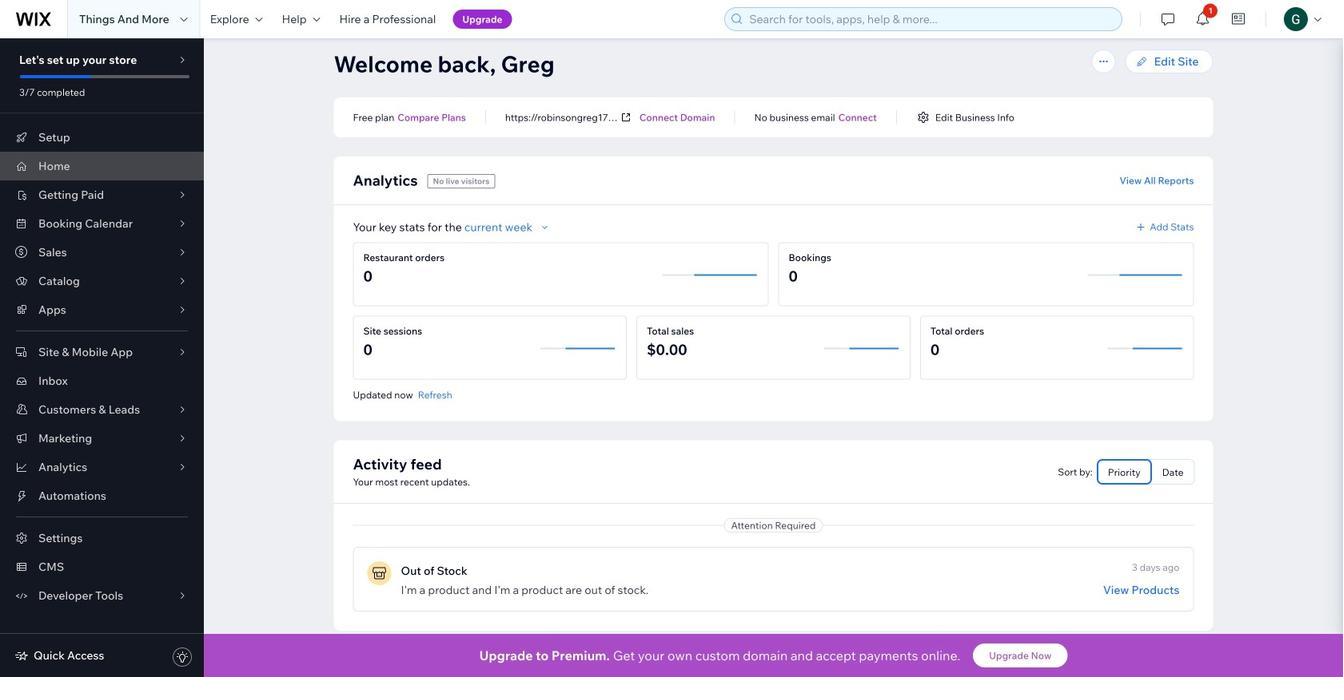 Task type: vqa. For each thing, say whether or not it's contained in the screenshot.
see
no



Task type: describe. For each thing, give the bounding box(es) containing it.
sidebar element
[[0, 38, 204, 678]]

Search for tools, apps, help & more... field
[[745, 8, 1117, 30]]



